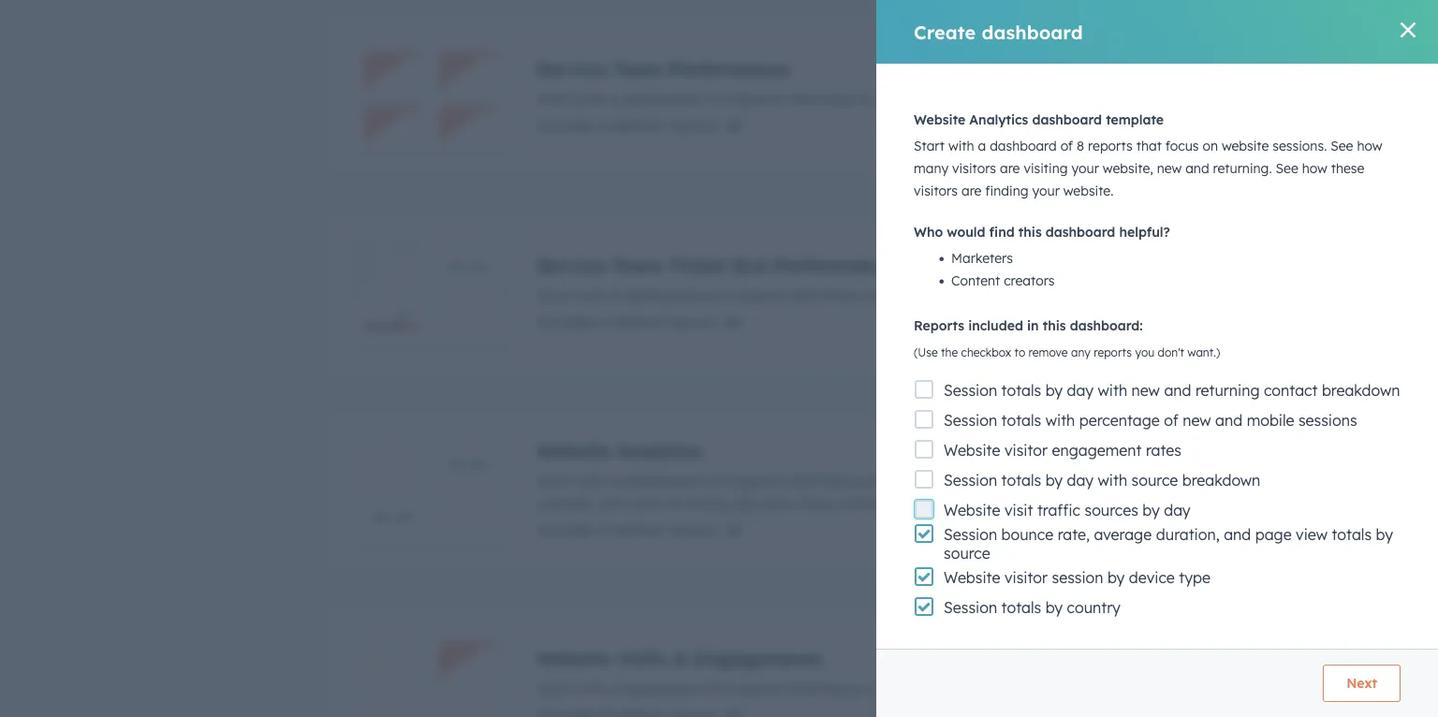 Task type: vqa. For each thing, say whether or not it's contained in the screenshot.


Task type: locate. For each thing, give the bounding box(es) containing it.
with inside service team performance start with a dashboard of 6 reports that help to track how your service team is performing.
[[576, 89, 606, 108]]

2 visitor from the top
[[1005, 569, 1048, 587]]

service inside service team ticket sla performance overview start with a dashboard of 6 reports that track how your service team is handling tickets.
[[537, 253, 607, 277]]

your up who would find this dashboard helpful?
[[1033, 183, 1060, 199]]

performance inside service team performance start with a dashboard of 6 reports that help to track how your service team is performing.
[[669, 57, 790, 80]]

of
[[705, 89, 719, 108], [1061, 138, 1074, 154], [705, 286, 719, 305], [1165, 411, 1179, 430], [705, 472, 719, 490], [705, 680, 719, 698], [941, 680, 956, 698]]

to right help
[[858, 89, 873, 108]]

includes 6 default reports for performance
[[537, 116, 719, 134]]

creators
[[1004, 273, 1055, 289]]

visitor for engagement
[[1005, 441, 1048, 460]]

how
[[917, 89, 946, 108], [1358, 138, 1383, 154], [1303, 160, 1328, 177], [865, 286, 894, 305], [1044, 472, 1073, 490], [765, 494, 794, 513]]

1 vertical spatial these
[[798, 494, 836, 513]]

returning
[[1196, 381, 1260, 400]]

1 horizontal spatial finding
[[986, 183, 1029, 199]]

view
[[1297, 526, 1328, 544]]

0 horizontal spatial this
[[1019, 224, 1042, 240]]

1 horizontal spatial sessions.
[[1273, 138, 1328, 154]]

in
[[1028, 318, 1040, 334]]

default for performance
[[614, 116, 664, 134]]

and inside website visits & engagements start with a dashboard of 8 reports that focus on quality of visits and engagements to your website.
[[1000, 680, 1028, 698]]

focus inside website analytics start with a dashboard of 8 reports that focus on website sessions. see how many visitors are visiting your website, new and returning. see how these visitors are finding your website.
[[825, 472, 863, 490]]

1 includes from the top
[[537, 116, 597, 134]]

see
[[1331, 138, 1354, 154], [1276, 160, 1299, 177], [1013, 472, 1039, 490], [735, 494, 761, 513]]

day down any
[[1068, 381, 1094, 400]]

4 session from the top
[[944, 526, 998, 544]]

1 vertical spatial analytics
[[617, 439, 703, 462]]

source left bounce
[[944, 544, 991, 563]]

totals down website visitor session by device type
[[1002, 599, 1042, 617]]

how inside service team ticket sla performance overview start with a dashboard of 6 reports that track how your service team is handling tickets.
[[865, 286, 894, 305]]

performance
[[669, 57, 790, 80], [774, 253, 895, 277]]

0 horizontal spatial returning.
[[663, 494, 730, 513]]

service inside service team performance start with a dashboard of 6 reports that help to track how your service team is performing.
[[537, 57, 607, 80]]

0 vertical spatial finding
[[986, 183, 1029, 199]]

analytics inside website analytics start with a dashboard of 8 reports that focus on website sessions. see how many visitors are visiting your website, new and returning. see how these visitors are finding your website.
[[617, 439, 703, 462]]

session inside session bounce rate, average duration, and page view totals by source
[[944, 526, 998, 544]]

0 vertical spatial visitor
[[1005, 441, 1048, 460]]

1 vertical spatial to
[[1015, 346, 1026, 360]]

1 vertical spatial team
[[988, 286, 1025, 305]]

many down engagement at the right bottom of the page
[[1077, 472, 1117, 490]]

your
[[951, 89, 982, 108], [1072, 160, 1100, 177], [1033, 183, 1060, 199], [898, 286, 929, 305], [1257, 472, 1289, 490], [976, 494, 1007, 513], [1152, 680, 1184, 698]]

that inside website visits & engagements start with a dashboard of 8 reports that focus on quality of visits and engagements to your website.
[[791, 680, 820, 698]]

(use
[[914, 346, 938, 360]]

1 vertical spatial website,
[[537, 494, 595, 513]]

new up session totals with percentage of new and mobile sessions
[[1132, 381, 1161, 400]]

0 vertical spatial sessions.
[[1273, 138, 1328, 154]]

1 horizontal spatial website
[[1222, 138, 1270, 154]]

reports
[[736, 89, 787, 108], [668, 116, 719, 134], [1089, 138, 1133, 154], [736, 286, 787, 305], [668, 312, 719, 331], [1094, 346, 1133, 360], [736, 472, 787, 490], [668, 520, 719, 539], [736, 680, 787, 698]]

2 vertical spatial includes
[[537, 520, 597, 539]]

to
[[858, 89, 873, 108], [1015, 346, 1026, 360], [1133, 680, 1148, 698]]

2 vertical spatial default
[[614, 520, 664, 539]]

0 vertical spatial service
[[986, 89, 1037, 108]]

1 horizontal spatial this
[[1043, 318, 1067, 334]]

1 vertical spatial track
[[824, 286, 861, 305]]

a inside service team ticket sla performance overview start with a dashboard of 6 reports that track how your service team is handling tickets.
[[610, 286, 619, 305]]

a inside website analytics start with a dashboard of 8 reports that focus on website sessions. see how many visitors are visiting your website, new and returning. see how these visitors are finding your website.
[[610, 472, 619, 490]]

0 horizontal spatial visiting
[[1024, 160, 1069, 177]]

bounce
[[1002, 526, 1054, 544]]

totals up visit
[[1002, 471, 1042, 490]]

8 inside start with a dashboard of 8 reports that focus on website sessions. see how many visitors are visiting your website, new and returning. see how these visitors are finding your website.
[[1077, 138, 1085, 154]]

analytics down create dashboard
[[970, 111, 1029, 128]]

1 horizontal spatial these
[[1332, 160, 1365, 177]]

this right in
[[1043, 318, 1067, 334]]

find
[[990, 224, 1015, 240]]

0 horizontal spatial source
[[944, 544, 991, 563]]

1 team from the top
[[613, 57, 663, 80]]

1 vertical spatial includes
[[537, 312, 597, 331]]

0 horizontal spatial breakdown
[[1183, 471, 1261, 490]]

team up included
[[988, 286, 1025, 305]]

reports inside service team ticket sla performance overview start with a dashboard of 6 reports that track how your service team is handling tickets.
[[736, 286, 787, 305]]

website, up "includes 8 default reports"
[[537, 494, 595, 513]]

6 inside service team performance start with a dashboard of 6 reports that help to track how your service team is performing.
[[723, 89, 732, 108]]

breakdown up sessions
[[1323, 381, 1401, 400]]

source
[[1132, 471, 1179, 490], [944, 544, 991, 563]]

breakdown
[[1323, 381, 1401, 400], [1183, 471, 1261, 490]]

5 session from the top
[[944, 599, 998, 617]]

0 vertical spatial on
[[1203, 138, 1219, 154]]

None checkbox
[[326, 13, 1353, 180], [326, 210, 1353, 377], [326, 407, 1353, 573], [326, 603, 1353, 718], [326, 13, 1353, 180], [326, 210, 1353, 377], [326, 407, 1353, 573], [326, 603, 1353, 718]]

dashboard inside start with a dashboard of 8 reports that focus on website sessions. see how many visitors are visiting your website, new and returning. see how these visitors are finding your website.
[[990, 138, 1057, 154]]

1 horizontal spatial returning.
[[1214, 160, 1273, 177]]

1 vertical spatial includes 6 default reports
[[537, 312, 719, 331]]

team inside service team performance start with a dashboard of 6 reports that help to track how your service team is performing.
[[1041, 89, 1078, 108]]

visiting inside website analytics start with a dashboard of 8 reports that focus on website sessions. see how many visitors are visiting your website, new and returning. see how these visitors are finding your website.
[[1203, 472, 1253, 490]]

0 horizontal spatial these
[[798, 494, 836, 513]]

0 horizontal spatial finding
[[922, 494, 972, 513]]

totals right view
[[1333, 526, 1373, 544]]

new up "includes 8 default reports"
[[599, 494, 627, 513]]

finding up find
[[986, 183, 1029, 199]]

0 horizontal spatial team
[[988, 286, 1025, 305]]

reports
[[914, 318, 965, 334]]

service inside service team ticket sla performance overview start with a dashboard of 6 reports that track how your service team is handling tickets.
[[934, 286, 984, 305]]

team for ticket
[[613, 253, 663, 277]]

with inside start with a dashboard of 8 reports that focus on website sessions. see how many visitors are visiting your website, new and returning. see how these visitors are finding your website.
[[949, 138, 975, 154]]

day
[[1068, 381, 1094, 400], [1068, 471, 1094, 490], [1165, 501, 1191, 520]]

0 vertical spatial returning.
[[1214, 160, 1273, 177]]

and inside session bounce rate, average duration, and page view totals by source
[[1225, 526, 1252, 544]]

1 horizontal spatial source
[[1132, 471, 1179, 490]]

session totals with percentage of new and mobile sessions
[[944, 411, 1358, 430]]

1 horizontal spatial analytics
[[970, 111, 1029, 128]]

sessions.
[[1273, 138, 1328, 154], [947, 472, 1009, 490]]

website inside website analytics start with a dashboard of 8 reports that focus on website sessions. see how many visitors are visiting your website, new and returning. see how these visitors are finding your website.
[[537, 439, 611, 462]]

the
[[942, 346, 959, 360]]

0 horizontal spatial website
[[889, 472, 943, 490]]

website, inside website analytics start with a dashboard of 8 reports that focus on website sessions. see how many visitors are visiting your website, new and returning. see how these visitors are finding your website.
[[537, 494, 595, 513]]

who would find this dashboard helpful? element
[[914, 247, 1401, 292]]

2 includes 6 default reports from the top
[[537, 312, 719, 331]]

new down template
[[1158, 160, 1183, 177]]

1 vertical spatial team
[[613, 253, 663, 277]]

1 vertical spatial performance
[[774, 253, 895, 277]]

duration,
[[1157, 526, 1220, 544]]

session for session totals with percentage of new and mobile sessions
[[944, 411, 998, 430]]

contact
[[1265, 381, 1319, 400]]

1 vertical spatial visitor
[[1005, 569, 1048, 587]]

0 vertical spatial day
[[1068, 381, 1094, 400]]

0 vertical spatial visiting
[[1024, 160, 1069, 177]]

1 vertical spatial service
[[934, 286, 984, 305]]

tickets.
[[1110, 286, 1160, 305]]

1 vertical spatial source
[[944, 544, 991, 563]]

2 default from the top
[[614, 312, 664, 331]]

engagement
[[1053, 441, 1142, 460]]

a
[[610, 89, 619, 108], [979, 138, 987, 154], [610, 286, 619, 305], [610, 472, 619, 490], [610, 680, 619, 698]]

0 horizontal spatial sessions.
[[947, 472, 1009, 490]]

2 vertical spatial to
[[1133, 680, 1148, 698]]

service for service team performance
[[537, 57, 607, 80]]

0 vertical spatial is
[[1082, 89, 1093, 108]]

1 vertical spatial service
[[537, 253, 607, 277]]

1 vertical spatial is
[[1029, 286, 1040, 305]]

on
[[1203, 138, 1219, 154], [867, 472, 885, 490], [867, 680, 885, 698]]

source down rates
[[1132, 471, 1179, 490]]

with inside website visits & engagements start with a dashboard of 8 reports that focus on quality of visits and engagements to your website.
[[576, 680, 606, 698]]

1 horizontal spatial team
[[1041, 89, 1078, 108]]

want.)
[[1188, 346, 1221, 360]]

website, down template
[[1103, 160, 1154, 177]]

3 default from the top
[[614, 520, 664, 539]]

0 horizontal spatial is
[[1029, 286, 1040, 305]]

service down overview
[[934, 286, 984, 305]]

1 vertical spatial visiting
[[1203, 472, 1253, 490]]

1 vertical spatial focus
[[825, 472, 863, 490]]

website inside website visits & engagements start with a dashboard of 8 reports that focus on quality of visits and engagements to your website.
[[537, 647, 611, 670]]

is inside service team ticket sla performance overview start with a dashboard of 6 reports that track how your service team is handling tickets.
[[1029, 286, 1040, 305]]

1 vertical spatial breakdown
[[1183, 471, 1261, 490]]

1 horizontal spatial breakdown
[[1323, 381, 1401, 400]]

to down reports included in this dashboard:
[[1015, 346, 1026, 360]]

website. inside website analytics start with a dashboard of 8 reports that focus on website sessions. see how many visitors are visiting your website, new and returning. see how these visitors are finding your website.
[[1011, 494, 1069, 513]]

dashboard
[[982, 20, 1084, 44], [624, 89, 700, 108], [1033, 111, 1103, 128], [990, 138, 1057, 154], [1046, 224, 1116, 240], [624, 286, 700, 305], [624, 472, 700, 490], [624, 680, 700, 698]]

team
[[613, 57, 663, 80], [613, 253, 663, 277]]

to inside service team performance start with a dashboard of 6 reports that help to track how your service team is performing.
[[858, 89, 873, 108]]

0 vertical spatial analytics
[[970, 111, 1029, 128]]

and inside website analytics start with a dashboard of 8 reports that focus on website sessions. see how many visitors are visiting your website, new and returning. see how these visitors are finding your website.
[[631, 494, 659, 513]]

website for start
[[537, 439, 611, 462]]

start with a dashboard of 8 reports that focus on website sessions. see how many visitors are visiting your website, new and returning. see how these visitors are finding your website.
[[914, 138, 1383, 199]]

1 vertical spatial sessions.
[[947, 472, 1009, 490]]

marketers
[[952, 250, 1014, 267]]

visitors
[[953, 160, 997, 177], [914, 183, 958, 199], [1121, 472, 1171, 490], [840, 494, 891, 513]]

8 inside website visits & engagements start with a dashboard of 8 reports that focus on quality of visits and engagements to your website.
[[723, 680, 732, 698]]

2 team from the top
[[613, 253, 663, 277]]

team
[[1041, 89, 1078, 108], [988, 286, 1025, 305]]

1 horizontal spatial visiting
[[1203, 472, 1253, 490]]

1 horizontal spatial service
[[986, 89, 1037, 108]]

session for session bounce rate, average duration, and page view totals by source
[[944, 526, 998, 544]]

your right engagements
[[1152, 680, 1184, 698]]

is left performing.
[[1082, 89, 1093, 108]]

0 vertical spatial team
[[1041, 89, 1078, 108]]

website for &
[[537, 647, 611, 670]]

to right engagements
[[1133, 680, 1148, 698]]

0 horizontal spatial many
[[914, 160, 949, 177]]

that inside service team ticket sla performance overview start with a dashboard of 6 reports that track how your service team is handling tickets.
[[791, 286, 820, 305]]

1 vertical spatial this
[[1043, 318, 1067, 334]]

finding
[[986, 183, 1029, 199], [922, 494, 972, 513]]

3 session from the top
[[944, 471, 998, 490]]

totals for session totals with percentage of new and mobile sessions
[[1002, 411, 1042, 430]]

1 vertical spatial finding
[[922, 494, 972, 513]]

by right view
[[1377, 526, 1394, 544]]

website for traffic
[[944, 501, 1001, 520]]

1 horizontal spatial is
[[1082, 89, 1093, 108]]

dashboard inside service team ticket sla performance overview start with a dashboard of 6 reports that track how your service team is handling tickets.
[[624, 286, 700, 305]]

breakdown up the duration,
[[1183, 471, 1261, 490]]

session totals by day with new and returning contact breakdown
[[944, 381, 1401, 400]]

on inside start with a dashboard of 8 reports that focus on website sessions. see how many visitors are visiting your website, new and returning. see how these visitors are finding your website.
[[1203, 138, 1219, 154]]

0 horizontal spatial service
[[934, 286, 984, 305]]

dashboard inside website analytics start with a dashboard of 8 reports that focus on website sessions. see how many visitors are visiting your website, new and returning. see how these visitors are finding your website.
[[624, 472, 700, 490]]

website for engagement
[[944, 441, 1001, 460]]

1 vertical spatial returning.
[[663, 494, 730, 513]]

0 vertical spatial website,
[[1103, 160, 1154, 177]]

default
[[614, 116, 664, 134], [614, 312, 664, 331], [614, 520, 664, 539]]

1 vertical spatial website.
[[1011, 494, 1069, 513]]

1 visitor from the top
[[1005, 441, 1048, 460]]

0 vertical spatial source
[[1132, 471, 1179, 490]]

these inside start with a dashboard of 8 reports that focus on website sessions. see how many visitors are visiting your website, new and returning. see how these visitors are finding your website.
[[1332, 160, 1365, 177]]

reports inside website analytics start with a dashboard of 8 reports that focus on website sessions. see how many visitors are visiting your website, new and returning. see how these visitors are finding your website.
[[736, 472, 787, 490]]

2 service from the top
[[537, 253, 607, 277]]

finding inside website analytics start with a dashboard of 8 reports that focus on website sessions. see how many visitors are visiting your website, new and returning. see how these visitors are finding your website.
[[922, 494, 972, 513]]

0 horizontal spatial analytics
[[617, 439, 703, 462]]

1 vertical spatial website
[[889, 472, 943, 490]]

0 vertical spatial this
[[1019, 224, 1042, 240]]

totals inside session bounce rate, average duration, and page view totals by source
[[1333, 526, 1373, 544]]

website
[[1222, 138, 1270, 154], [889, 472, 943, 490]]

session for session totals by day with new and returning contact breakdown
[[944, 381, 998, 400]]

sessions. inside start with a dashboard of 8 reports that focus on website sessions. see how many visitors are visiting your website, new and returning. see how these visitors are finding your website.
[[1273, 138, 1328, 154]]

session for session totals by country
[[944, 599, 998, 617]]

this
[[1019, 224, 1042, 240], [1043, 318, 1067, 334]]

marketers content creators
[[952, 250, 1055, 289]]

8
[[1077, 138, 1085, 154], [723, 472, 732, 490], [601, 520, 610, 539], [723, 680, 732, 698]]

totals down remove
[[1002, 381, 1042, 400]]

2 includes from the top
[[537, 312, 597, 331]]

1 session from the top
[[944, 381, 998, 400]]

team for performance
[[613, 57, 663, 80]]

team up website analytics dashboard template
[[1041, 89, 1078, 108]]

visiting
[[1024, 160, 1069, 177], [1203, 472, 1253, 490]]

0 vertical spatial includes
[[537, 116, 597, 134]]

0 horizontal spatial website,
[[537, 494, 595, 513]]

close image
[[1401, 22, 1416, 37]]

performance inside service team ticket sla performance overview start with a dashboard of 6 reports that track how your service team is handling tickets.
[[774, 253, 895, 277]]

0 vertical spatial includes 6 default reports
[[537, 116, 719, 134]]

1 horizontal spatial track
[[877, 89, 913, 108]]

service up website analytics dashboard template
[[986, 89, 1037, 108]]

day up the duration,
[[1165, 501, 1191, 520]]

quality
[[889, 680, 937, 698]]

team inside service team performance start with a dashboard of 6 reports that help to track how your service team is performing.
[[613, 57, 663, 80]]

includes
[[537, 116, 597, 134], [537, 312, 597, 331], [537, 520, 597, 539]]

average
[[1095, 526, 1152, 544]]

country
[[1068, 599, 1121, 617]]

0 vertical spatial these
[[1332, 160, 1365, 177]]

your up reports
[[898, 286, 929, 305]]

includes for service team performance
[[537, 116, 597, 134]]

that
[[791, 89, 820, 108], [1137, 138, 1162, 154], [791, 286, 820, 305], [791, 472, 820, 490], [791, 680, 820, 698]]

2 horizontal spatial to
[[1133, 680, 1148, 698]]

website for dashboard
[[914, 111, 966, 128]]

1 default from the top
[[614, 116, 664, 134]]

these
[[1332, 160, 1365, 177], [798, 494, 836, 513]]

0 vertical spatial team
[[613, 57, 663, 80]]

1 vertical spatial on
[[867, 472, 885, 490]]

session
[[1053, 569, 1104, 587]]

by down website visitor session by device type
[[1046, 599, 1063, 617]]

visitor up session totals by country
[[1005, 569, 1048, 587]]

dashboard:
[[1071, 318, 1143, 334]]

many
[[914, 160, 949, 177], [1077, 472, 1117, 490]]

0 vertical spatial default
[[614, 116, 664, 134]]

3 includes from the top
[[537, 520, 597, 539]]

1 vertical spatial default
[[614, 312, 664, 331]]

service
[[537, 57, 607, 80], [537, 253, 607, 277]]

and
[[1186, 160, 1210, 177], [1165, 381, 1192, 400], [1216, 411, 1243, 430], [631, 494, 659, 513], [1225, 526, 1252, 544], [1000, 680, 1028, 698]]

and inside start with a dashboard of 8 reports that focus on website sessions. see how many visitors are visiting your website, new and returning. see how these visitors are finding your website.
[[1186, 160, 1210, 177]]

2 vertical spatial focus
[[825, 680, 863, 698]]

many inside website analytics start with a dashboard of 8 reports that focus on website sessions. see how many visitors are visiting your website, new and returning. see how these visitors are finding your website.
[[1077, 472, 1117, 490]]

team inside service team ticket sla performance overview start with a dashboard of 6 reports that track how your service team is handling tickets.
[[988, 286, 1025, 305]]

returning.
[[1214, 160, 1273, 177], [663, 494, 730, 513]]

many up who
[[914, 160, 949, 177]]

handling
[[1044, 286, 1105, 305]]

visiting down website analytics dashboard template
[[1024, 160, 1069, 177]]

is up in
[[1029, 286, 1040, 305]]

2 session from the top
[[944, 411, 998, 430]]

many inside start with a dashboard of 8 reports that focus on website sessions. see how many visitors are visiting your website, new and returning. see how these visitors are finding your website.
[[914, 160, 949, 177]]

this right find
[[1019, 224, 1042, 240]]

next
[[1347, 675, 1378, 692]]

day up website visit traffic sources by day at the bottom right
[[1068, 471, 1094, 490]]

0 vertical spatial performance
[[669, 57, 790, 80]]

1 vertical spatial many
[[1077, 472, 1117, 490]]

0 vertical spatial website
[[1222, 138, 1270, 154]]

of inside start with a dashboard of 8 reports that focus on website sessions. see how many visitors are visiting your website, new and returning. see how these visitors are finding your website.
[[1061, 138, 1074, 154]]

don't
[[1158, 346, 1185, 360]]

website.
[[1064, 183, 1114, 199], [1011, 494, 1069, 513], [1188, 680, 1245, 698]]

1 horizontal spatial website,
[[1103, 160, 1154, 177]]

1 includes 6 default reports from the top
[[537, 116, 719, 134]]

2 vertical spatial on
[[867, 680, 885, 698]]

a inside service team performance start with a dashboard of 6 reports that help to track how your service team is performing.
[[610, 89, 619, 108]]

visitor
[[1005, 441, 1048, 460], [1005, 569, 1048, 587]]

visits
[[960, 680, 996, 698]]

2 vertical spatial website.
[[1188, 680, 1245, 698]]

with
[[576, 89, 606, 108], [949, 138, 975, 154], [576, 286, 606, 305], [1098, 381, 1128, 400], [1046, 411, 1076, 430], [1098, 471, 1128, 490], [576, 472, 606, 490], [576, 680, 606, 698]]

0 horizontal spatial track
[[824, 286, 861, 305]]

your down website analytics dashboard template
[[1072, 160, 1100, 177]]

on inside website analytics start with a dashboard of 8 reports that focus on website sessions. see how many visitors are visiting your website, new and returning. see how these visitors are finding your website.
[[867, 472, 885, 490]]

dashboard inside service team performance start with a dashboard of 6 reports that help to track how your service team is performing.
[[624, 89, 700, 108]]

6
[[723, 89, 732, 108], [601, 116, 610, 134], [723, 286, 732, 305], [601, 312, 610, 331]]

by up traffic
[[1046, 471, 1063, 490]]

0 vertical spatial service
[[537, 57, 607, 80]]

team inside service team ticket sla performance overview start with a dashboard of 6 reports that track how your service team is handling tickets.
[[613, 253, 663, 277]]

0 vertical spatial track
[[877, 89, 913, 108]]

analytics
[[970, 111, 1029, 128], [617, 439, 703, 462]]

includes 6 default reports
[[537, 116, 719, 134], [537, 312, 719, 331]]

0 vertical spatial focus
[[1166, 138, 1200, 154]]

engagements
[[694, 647, 823, 670]]

visiting up the duration,
[[1203, 472, 1253, 490]]

finding inside start with a dashboard of 8 reports that focus on website sessions. see how many visitors are visiting your website, new and returning. see how these visitors are finding your website.
[[986, 183, 1029, 199]]

0 vertical spatial many
[[914, 160, 949, 177]]

0 vertical spatial to
[[858, 89, 873, 108]]

this for dashboard:
[[1043, 318, 1067, 334]]

0 vertical spatial website.
[[1064, 183, 1114, 199]]

0 horizontal spatial to
[[858, 89, 873, 108]]

1 service from the top
[[537, 57, 607, 80]]

service
[[986, 89, 1037, 108], [934, 286, 984, 305]]

create
[[914, 20, 976, 44]]

1 vertical spatial day
[[1068, 471, 1094, 490]]

finding left visit
[[922, 494, 972, 513]]

website inside start with a dashboard of 8 reports that focus on website sessions. see how many visitors are visiting your website, new and returning. see how these visitors are finding your website.
[[1222, 138, 1270, 154]]

visitor up visit
[[1005, 441, 1048, 460]]

your down create
[[951, 89, 982, 108]]

track
[[877, 89, 913, 108], [824, 286, 861, 305]]

new down session totals by day with new and returning contact breakdown
[[1183, 411, 1212, 430]]

content
[[952, 273, 1001, 289]]

analytics up "includes 8 default reports"
[[617, 439, 703, 462]]

0 vertical spatial breakdown
[[1323, 381, 1401, 400]]

1 horizontal spatial many
[[1077, 472, 1117, 490]]

totals up website visitor engagement rates
[[1002, 411, 1042, 430]]



Task type: describe. For each thing, give the bounding box(es) containing it.
your inside website visits & engagements start with a dashboard of 8 reports that focus on quality of visits and engagements to your website.
[[1152, 680, 1184, 698]]

website analytics dashboard template
[[914, 111, 1164, 128]]

day for source
[[1068, 471, 1094, 490]]

analytics for website analytics start with a dashboard of 8 reports that focus on website sessions. see how many visitors are visiting your website, new and returning. see how these visitors are finding your website.
[[617, 439, 703, 462]]

website visit traffic sources by day
[[944, 501, 1191, 520]]

(use the checkbox to remove any reports you don't want.)
[[914, 346, 1221, 360]]

a inside website visits & engagements start with a dashboard of 8 reports that focus on quality of visits and engagements to your website.
[[610, 680, 619, 698]]

rate,
[[1058, 526, 1090, 544]]

of inside website analytics start with a dashboard of 8 reports that focus on website sessions. see how many visitors are visiting your website, new and returning. see how these visitors are finding your website.
[[705, 472, 719, 490]]

with inside service team ticket sla performance overview start with a dashboard of 6 reports that track how your service team is handling tickets.
[[576, 286, 606, 305]]

session totals by country
[[944, 599, 1121, 617]]

reports included in this dashboard:
[[914, 318, 1143, 334]]

website inside website analytics start with a dashboard of 8 reports that focus on website sessions. see how many visitors are visiting your website, new and returning. see how these visitors are finding your website.
[[889, 472, 943, 490]]

help
[[824, 89, 854, 108]]

traffic
[[1038, 501, 1081, 520]]

default for ticket
[[614, 312, 664, 331]]

visiting inside start with a dashboard of 8 reports that focus on website sessions. see how many visitors are visiting your website, new and returning. see how these visitors are finding your website.
[[1024, 160, 1069, 177]]

website visitor engagement rates
[[944, 441, 1182, 460]]

website for session
[[944, 569, 1001, 587]]

to inside website visits & engagements start with a dashboard of 8 reports that focus on quality of visits and engagements to your website.
[[1133, 680, 1148, 698]]

visits
[[617, 647, 668, 670]]

totals for session totals by day with source breakdown
[[1002, 471, 1042, 490]]

that inside website analytics start with a dashboard of 8 reports that focus on website sessions. see how many visitors are visiting your website, new and returning. see how these visitors are finding your website.
[[791, 472, 820, 490]]

overview
[[901, 253, 990, 277]]

percentage
[[1080, 411, 1161, 430]]

includes 6 default reports for ticket
[[537, 312, 719, 331]]

engagements
[[1032, 680, 1129, 698]]

by up average
[[1143, 501, 1160, 520]]

how inside service team performance start with a dashboard of 6 reports that help to track how your service team is performing.
[[917, 89, 946, 108]]

your up bounce
[[976, 494, 1007, 513]]

analytics for website analytics dashboard template
[[970, 111, 1029, 128]]

on inside website visits & engagements start with a dashboard of 8 reports that focus on quality of visits and engagements to your website.
[[867, 680, 885, 698]]

of inside service team performance start with a dashboard of 6 reports that help to track how your service team is performing.
[[705, 89, 719, 108]]

totals for session totals by day with new and returning contact breakdown
[[1002, 381, 1042, 400]]

rates
[[1147, 441, 1182, 460]]

includes for service team ticket sla performance overview
[[537, 312, 597, 331]]

6 inside service team ticket sla performance overview start with a dashboard of 6 reports that track how your service team is handling tickets.
[[723, 286, 732, 305]]

a inside start with a dashboard of 8 reports that focus on website sessions. see how many visitors are visiting your website, new and returning. see how these visitors are finding your website.
[[979, 138, 987, 154]]

day for new
[[1068, 381, 1094, 400]]

session for session totals by day with source breakdown
[[944, 471, 998, 490]]

includes 8 default reports
[[537, 520, 719, 539]]

start inside start with a dashboard of 8 reports that focus on website sessions. see how many visitors are visiting your website, new and returning. see how these visitors are finding your website.
[[914, 138, 945, 154]]

&
[[674, 647, 688, 670]]

website, inside start with a dashboard of 8 reports that focus on website sessions. see how many visitors are visiting your website, new and returning. see how these visitors are finding your website.
[[1103, 160, 1154, 177]]

session bounce rate, average duration, and page view totals by source
[[944, 526, 1394, 563]]

by inside session bounce rate, average duration, and page view totals by source
[[1377, 526, 1394, 544]]

your inside service team performance start with a dashboard of 6 reports that help to track how your service team is performing.
[[951, 89, 982, 108]]

8 inside website analytics start with a dashboard of 8 reports that focus on website sessions. see how many visitors are visiting your website, new and returning. see how these visitors are finding your website.
[[723, 472, 732, 490]]

page
[[1256, 526, 1292, 544]]

track inside service team ticket sla performance overview start with a dashboard of 6 reports that track how your service team is handling tickets.
[[824, 286, 861, 305]]

with inside website analytics start with a dashboard of 8 reports that focus on website sessions. see how many visitors are visiting your website, new and returning. see how these visitors are finding your website.
[[576, 472, 606, 490]]

focus inside website visits & engagements start with a dashboard of 8 reports that focus on quality of visits and engagements to your website.
[[825, 680, 863, 698]]

that inside service team performance start with a dashboard of 6 reports that help to track how your service team is performing.
[[791, 89, 820, 108]]

by down remove
[[1046, 381, 1063, 400]]

your inside service team ticket sla performance overview start with a dashboard of 6 reports that track how your service team is handling tickets.
[[898, 286, 929, 305]]

returning. inside website analytics start with a dashboard of 8 reports that focus on website sessions. see how many visitors are visiting your website, new and returning. see how these visitors are finding your website.
[[663, 494, 730, 513]]

website. inside start with a dashboard of 8 reports that focus on website sessions. see how many visitors are visiting your website, new and returning. see how these visitors are finding your website.
[[1064, 183, 1114, 199]]

service team performance start with a dashboard of 6 reports that help to track how your service team is performing.
[[537, 57, 1179, 108]]

checkbox
[[962, 346, 1012, 360]]

reports inside website visits & engagements start with a dashboard of 8 reports that focus on quality of visits and engagements to your website.
[[736, 680, 787, 698]]

you
[[1136, 346, 1155, 360]]

2 vertical spatial day
[[1165, 501, 1191, 520]]

helpful?
[[1120, 224, 1171, 240]]

totals for session totals by country
[[1002, 599, 1042, 617]]

default for start
[[614, 520, 664, 539]]

template
[[1107, 111, 1164, 128]]

new inside website analytics start with a dashboard of 8 reports that focus on website sessions. see how many visitors are visiting your website, new and returning. see how these visitors are finding your website.
[[599, 494, 627, 513]]

visit
[[1005, 501, 1034, 520]]

who would find this dashboard helpful?
[[914, 224, 1171, 240]]

included
[[969, 318, 1024, 334]]

service team ticket sla performance overview start with a dashboard of 6 reports that track how your service team is handling tickets.
[[537, 253, 1160, 305]]

website visits & engagements start with a dashboard of 8 reports that focus on quality of visits and engagements to your website.
[[537, 647, 1245, 698]]

any
[[1072, 346, 1091, 360]]

who
[[914, 224, 944, 240]]

sessions. inside website analytics start with a dashboard of 8 reports that focus on website sessions. see how many visitors are visiting your website, new and returning. see how these visitors are finding your website.
[[947, 472, 1009, 490]]

dashboard inside website visits & engagements start with a dashboard of 8 reports that focus on quality of visits and engagements to your website.
[[624, 680, 700, 698]]

next button
[[1324, 665, 1401, 703]]

by left device
[[1108, 569, 1126, 587]]

service for service team ticket sla performance overview
[[537, 253, 607, 277]]

these inside website analytics start with a dashboard of 8 reports that focus on website sessions. see how many visitors are visiting your website, new and returning. see how these visitors are finding your website.
[[798, 494, 836, 513]]

service inside service team performance start with a dashboard of 6 reports that help to track how your service team is performing.
[[986, 89, 1037, 108]]

1 horizontal spatial to
[[1015, 346, 1026, 360]]

start inside service team performance start with a dashboard of 6 reports that help to track how your service team is performing.
[[537, 89, 572, 108]]

track inside service team performance start with a dashboard of 6 reports that help to track how your service team is performing.
[[877, 89, 913, 108]]

mobile
[[1248, 411, 1295, 430]]

reports inside start with a dashboard of 8 reports that focus on website sessions. see how many visitors are visiting your website, new and returning. see how these visitors are finding your website.
[[1089, 138, 1133, 154]]

this for dashboard
[[1019, 224, 1042, 240]]

is inside service team performance start with a dashboard of 6 reports that help to track how your service team is performing.
[[1082, 89, 1093, 108]]

includes for website analytics
[[537, 520, 597, 539]]

sources
[[1085, 501, 1139, 520]]

ticket
[[669, 253, 726, 277]]

performing.
[[1097, 89, 1179, 108]]

session totals by day with source breakdown
[[944, 471, 1261, 490]]

reports inside service team performance start with a dashboard of 6 reports that help to track how your service team is performing.
[[736, 89, 787, 108]]

website visitor session by device type
[[944, 569, 1211, 587]]

that inside start with a dashboard of 8 reports that focus on website sessions. see how many visitors are visiting your website, new and returning. see how these visitors are finding your website.
[[1137, 138, 1162, 154]]

sla
[[732, 253, 768, 277]]

website. inside website visits & engagements start with a dashboard of 8 reports that focus on quality of visits and engagements to your website.
[[1188, 680, 1245, 698]]

returning. inside start with a dashboard of 8 reports that focus on website sessions. see how many visitors are visiting your website, new and returning. see how these visitors are finding your website.
[[1214, 160, 1273, 177]]

visitor for session
[[1005, 569, 1048, 587]]

would
[[947, 224, 986, 240]]

create dashboard
[[914, 20, 1084, 44]]

start inside website visits & engagements start with a dashboard of 8 reports that focus on quality of visits and engagements to your website.
[[537, 680, 572, 698]]

device
[[1130, 569, 1176, 587]]

your up page
[[1257, 472, 1289, 490]]

sessions
[[1299, 411, 1358, 430]]

type
[[1180, 569, 1211, 587]]

remove
[[1029, 346, 1069, 360]]

of inside service team ticket sla performance overview start with a dashboard of 6 reports that track how your service team is handling tickets.
[[705, 286, 719, 305]]

focus inside start with a dashboard of 8 reports that focus on website sessions. see how many visitors are visiting your website, new and returning. see how these visitors are finding your website.
[[1166, 138, 1200, 154]]

website analytics start with a dashboard of 8 reports that focus on website sessions. see how many visitors are visiting your website, new and returning. see how these visitors are finding your website.
[[537, 439, 1289, 513]]

start inside service team ticket sla performance overview start with a dashboard of 6 reports that track how your service team is handling tickets.
[[537, 286, 572, 305]]

new inside start with a dashboard of 8 reports that focus on website sessions. see how many visitors are visiting your website, new and returning. see how these visitors are finding your website.
[[1158, 160, 1183, 177]]

source inside session bounce rate, average duration, and page view totals by source
[[944, 544, 991, 563]]

start inside website analytics start with a dashboard of 8 reports that focus on website sessions. see how many visitors are visiting your website, new and returning. see how these visitors are finding your website.
[[537, 472, 572, 490]]



